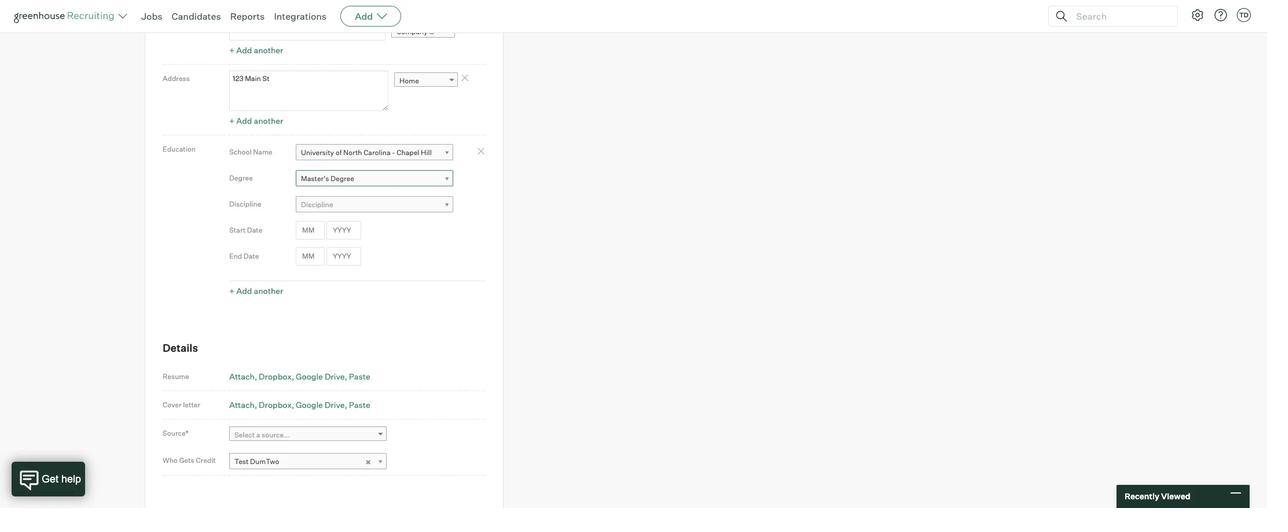 Task type: locate. For each thing, give the bounding box(es) containing it.
0 vertical spatial attach dropbox google drive paste
[[229, 372, 370, 381]]

add button
[[340, 6, 401, 27]]

test
[[234, 457, 249, 466]]

another inside websites element
[[254, 45, 283, 55]]

source
[[163, 429, 186, 438]]

1 attach dropbox google drive paste from the top
[[229, 372, 370, 381]]

1 vertical spatial dropbox link
[[259, 400, 294, 410]]

+ add another up school name
[[229, 116, 283, 126]]

None text field
[[229, 0, 386, 10], [229, 22, 386, 41], [229, 71, 388, 111], [229, 0, 386, 10], [229, 22, 386, 41], [229, 71, 388, 111]]

paste for cover letter
[[349, 400, 370, 410]]

0 vertical spatial paste
[[349, 372, 370, 381]]

0 vertical spatial another
[[254, 45, 283, 55]]

google drive link
[[296, 372, 347, 381], [296, 400, 347, 410]]

+ add another link for websites
[[229, 45, 283, 55]]

north
[[343, 148, 362, 157]]

1 vertical spatial another
[[254, 116, 283, 126]]

add
[[355, 10, 373, 22], [236, 45, 252, 55], [236, 116, 252, 126], [236, 286, 252, 296]]

1 + add another from the top
[[229, 45, 283, 55]]

carolina
[[364, 148, 391, 157]]

degree
[[229, 174, 253, 183], [331, 174, 354, 183]]

0 vertical spatial +
[[229, 45, 235, 55]]

date
[[247, 226, 263, 235], [244, 252, 259, 261]]

1 dropbox from the top
[[259, 372, 292, 381]]

+ add another link up school name
[[229, 116, 283, 126]]

add for education
[[236, 286, 252, 296]]

company website
[[397, 27, 456, 36]]

add down end date
[[236, 286, 252, 296]]

1 vertical spatial drive
[[325, 400, 345, 410]]

+ down reports link
[[229, 45, 235, 55]]

2 paste from the top
[[349, 400, 370, 410]]

0 vertical spatial attach link
[[229, 372, 257, 381]]

2 drive from the top
[[325, 400, 345, 410]]

select
[[234, 431, 255, 439]]

+ add another down end date
[[229, 286, 283, 296]]

1 vertical spatial + add another link
[[229, 116, 283, 126]]

another
[[254, 45, 283, 55], [254, 116, 283, 126], [254, 286, 283, 296]]

1 another from the top
[[254, 45, 283, 55]]

1 vertical spatial date
[[244, 252, 259, 261]]

1 vertical spatial google drive link
[[296, 400, 347, 410]]

paste link
[[349, 372, 370, 381], [349, 400, 370, 410]]

+ for education
[[229, 286, 235, 296]]

discipline
[[229, 200, 261, 209], [301, 200, 333, 209]]

+ down the end
[[229, 286, 235, 296]]

2 attach from the top
[[229, 400, 255, 410]]

3 + add another link from the top
[[229, 286, 283, 296]]

+ add another link down end date
[[229, 286, 283, 296]]

2 attach dropbox google drive paste from the top
[[229, 400, 370, 410]]

discipline up the start date
[[229, 200, 261, 209]]

company website link
[[391, 23, 456, 40]]

2 + add another link from the top
[[229, 116, 283, 126]]

degree down school
[[229, 174, 253, 183]]

drive
[[325, 372, 345, 381], [325, 400, 345, 410]]

3 + add another from the top
[[229, 286, 283, 296]]

1 vertical spatial attach link
[[229, 400, 257, 410]]

-
[[392, 148, 395, 157]]

another down reports
[[254, 45, 283, 55]]

add up websites element
[[355, 10, 373, 22]]

dropbox link
[[259, 372, 294, 381], [259, 400, 294, 410]]

YYYY text field
[[326, 247, 361, 266]]

source...
[[262, 431, 290, 439]]

1 google drive link from the top
[[296, 372, 347, 381]]

another inside education element
[[254, 286, 283, 296]]

jobs
[[141, 10, 162, 22]]

0 vertical spatial drive
[[325, 372, 345, 381]]

dropbox
[[259, 372, 292, 381], [259, 400, 292, 410]]

2 vertical spatial + add another
[[229, 286, 283, 296]]

add inside websites element
[[236, 45, 252, 55]]

who gets credit
[[163, 456, 216, 465]]

1 vertical spatial + add another
[[229, 116, 283, 126]]

0 vertical spatial + add another link
[[229, 45, 283, 55]]

td
[[1239, 11, 1249, 19]]

1 vertical spatial paste link
[[349, 400, 370, 410]]

discipline down master's
[[301, 200, 333, 209]]

degree down of
[[331, 174, 354, 183]]

credit
[[196, 456, 216, 465]]

add up school
[[236, 116, 252, 126]]

2 + add another from the top
[[229, 116, 283, 126]]

+ up school
[[229, 116, 235, 126]]

0 horizontal spatial degree
[[229, 174, 253, 183]]

1 vertical spatial google
[[296, 400, 323, 410]]

0 vertical spatial dropbox link
[[259, 372, 294, 381]]

jobs link
[[141, 10, 162, 22]]

recently
[[1125, 492, 1160, 501]]

paste
[[349, 372, 370, 381], [349, 400, 370, 410]]

+ for address
[[229, 116, 235, 126]]

3 another from the top
[[254, 286, 283, 296]]

add for websites
[[236, 45, 252, 55]]

attach link for cover letter
[[229, 400, 257, 410]]

university of north carolina - chapel hill link
[[296, 144, 453, 161]]

master's
[[301, 174, 329, 183]]

2 vertical spatial +
[[229, 286, 235, 296]]

+ add another link down reports
[[229, 45, 283, 55]]

drive for cover letter
[[325, 400, 345, 410]]

add inside education element
[[236, 286, 252, 296]]

1 + add another link from the top
[[229, 45, 283, 55]]

date right start
[[247, 226, 263, 235]]

another up name
[[254, 116, 283, 126]]

1 vertical spatial attach
[[229, 400, 255, 410]]

paste link for cover letter
[[349, 400, 370, 410]]

paste link for resume
[[349, 372, 370, 381]]

1 drive from the top
[[325, 372, 345, 381]]

university of north carolina - chapel hill
[[301, 148, 432, 157]]

0 vertical spatial paste link
[[349, 372, 370, 381]]

+ add another link
[[229, 45, 283, 55], [229, 116, 283, 126], [229, 286, 283, 296]]

home link
[[394, 72, 458, 89]]

2 attach link from the top
[[229, 400, 257, 410]]

0 vertical spatial attach
[[229, 372, 255, 381]]

2 + from the top
[[229, 116, 235, 126]]

integrations link
[[274, 10, 327, 22]]

1 attach link from the top
[[229, 372, 257, 381]]

1 vertical spatial attach dropbox google drive paste
[[229, 400, 370, 410]]

1 vertical spatial +
[[229, 116, 235, 126]]

+ add another inside education element
[[229, 286, 283, 296]]

td button
[[1237, 8, 1251, 22]]

reports link
[[230, 10, 265, 22]]

+ add another down reports
[[229, 45, 283, 55]]

add for address
[[236, 116, 252, 126]]

+ add another
[[229, 45, 283, 55], [229, 116, 283, 126], [229, 286, 283, 296]]

1 paste link from the top
[[349, 372, 370, 381]]

another down end date
[[254, 286, 283, 296]]

2 vertical spatial + add another link
[[229, 286, 283, 296]]

0 vertical spatial google drive link
[[296, 372, 347, 381]]

1 dropbox link from the top
[[259, 372, 294, 381]]

+ add another for address
[[229, 116, 283, 126]]

+ inside websites element
[[229, 45, 235, 55]]

2 vertical spatial another
[[254, 286, 283, 296]]

1 attach from the top
[[229, 372, 255, 381]]

1 vertical spatial paste
[[349, 400, 370, 410]]

1 horizontal spatial discipline
[[301, 200, 333, 209]]

integrations
[[274, 10, 327, 22]]

0 vertical spatial date
[[247, 226, 263, 235]]

+ add another for education
[[229, 286, 283, 296]]

2 dropbox from the top
[[259, 400, 292, 410]]

0 vertical spatial dropbox
[[259, 372, 292, 381]]

1 google from the top
[[296, 372, 323, 381]]

dumtwo
[[250, 457, 279, 466]]

2 another from the top
[[254, 116, 283, 126]]

letter
[[183, 401, 200, 409]]

+ inside education element
[[229, 286, 235, 296]]

cover
[[163, 401, 182, 409]]

attach
[[229, 372, 255, 381], [229, 400, 255, 410]]

+ add another inside websites element
[[229, 45, 283, 55]]

2 google drive link from the top
[[296, 400, 347, 410]]

select a source...
[[234, 431, 290, 439]]

recently viewed
[[1125, 492, 1191, 501]]

dropbox link for resume
[[259, 372, 294, 381]]

0 vertical spatial google
[[296, 372, 323, 381]]

2 paste link from the top
[[349, 400, 370, 410]]

attach link
[[229, 372, 257, 381], [229, 400, 257, 410]]

0 vertical spatial + add another
[[229, 45, 283, 55]]

date right the end
[[244, 252, 259, 261]]

2 google from the top
[[296, 400, 323, 410]]

google
[[296, 372, 323, 381], [296, 400, 323, 410]]

0 horizontal spatial discipline
[[229, 200, 261, 209]]

start date
[[229, 226, 263, 235]]

add down reports link
[[236, 45, 252, 55]]

+
[[229, 45, 235, 55], [229, 116, 235, 126], [229, 286, 235, 296]]

attach dropbox google drive paste
[[229, 372, 370, 381], [229, 400, 370, 410]]

attach dropbox google drive paste for cover letter
[[229, 400, 370, 410]]

1 vertical spatial dropbox
[[259, 400, 292, 410]]

details
[[163, 342, 198, 355]]

candidates
[[172, 10, 221, 22]]

gets
[[179, 456, 194, 465]]

2 dropbox link from the top
[[259, 400, 294, 410]]

Search text field
[[1073, 8, 1167, 25]]

education element
[[229, 139, 486, 300]]

3 + from the top
[[229, 286, 235, 296]]

1 + from the top
[[229, 45, 235, 55]]

1 paste from the top
[[349, 372, 370, 381]]



Task type: vqa. For each thing, say whether or not it's contained in the screenshot.
Websites element
yes



Task type: describe. For each thing, give the bounding box(es) containing it.
+ for websites
[[229, 45, 235, 55]]

attach link for resume
[[229, 372, 257, 381]]

resume
[[163, 372, 189, 381]]

test dumtwo
[[234, 457, 279, 466]]

hill
[[421, 148, 432, 157]]

of
[[336, 148, 342, 157]]

name
[[253, 148, 272, 157]]

google drive link for resume
[[296, 372, 347, 381]]

candidates link
[[172, 10, 221, 22]]

td button
[[1235, 6, 1253, 24]]

address
[[163, 74, 190, 83]]

who
[[163, 456, 178, 465]]

website
[[429, 27, 456, 36]]

company
[[397, 27, 428, 36]]

MM text field
[[296, 247, 325, 266]]

date for start date
[[247, 226, 263, 235]]

select a source... link
[[229, 427, 387, 444]]

master's degree link
[[296, 170, 453, 187]]

education
[[163, 145, 196, 154]]

test dumtwo link
[[229, 453, 387, 470]]

university
[[301, 148, 334, 157]]

greenhouse recruiting image
[[14, 9, 118, 23]]

chapel
[[397, 148, 419, 157]]

+ add another link for address
[[229, 116, 283, 126]]

google for cover letter
[[296, 400, 323, 410]]

YYYY text field
[[326, 221, 361, 240]]

1 horizontal spatial degree
[[331, 174, 354, 183]]

MM text field
[[296, 221, 325, 240]]

attach dropbox google drive paste for resume
[[229, 372, 370, 381]]

school
[[229, 148, 252, 157]]

discipline link
[[296, 196, 453, 213]]

websites element
[[229, 22, 486, 59]]

attach for resume
[[229, 372, 255, 381]]

end
[[229, 252, 242, 261]]

google drive link for cover letter
[[296, 400, 347, 410]]

a
[[256, 431, 260, 439]]

viewed
[[1161, 492, 1191, 501]]

add inside popup button
[[355, 10, 373, 22]]

master's degree
[[301, 174, 354, 183]]

+ add another for websites
[[229, 45, 283, 55]]

google for resume
[[296, 372, 323, 381]]

date for end date
[[244, 252, 259, 261]]

start
[[229, 226, 246, 235]]

cover letter
[[163, 401, 200, 409]]

reports
[[230, 10, 265, 22]]

+ add another link for education
[[229, 286, 283, 296]]

another for company website
[[254, 45, 283, 55]]

*
[[186, 429, 189, 438]]

attach for cover letter
[[229, 400, 255, 410]]

dropbox for resume
[[259, 372, 292, 381]]

dropbox for cover letter
[[259, 400, 292, 410]]

websites
[[163, 25, 193, 34]]

end date
[[229, 252, 259, 261]]

configure image
[[1191, 8, 1205, 22]]

another for home
[[254, 116, 283, 126]]

dropbox link for cover letter
[[259, 400, 294, 410]]

source *
[[163, 429, 189, 438]]

drive for resume
[[325, 372, 345, 381]]

school name
[[229, 148, 272, 157]]

home
[[399, 76, 419, 85]]

paste for resume
[[349, 372, 370, 381]]



